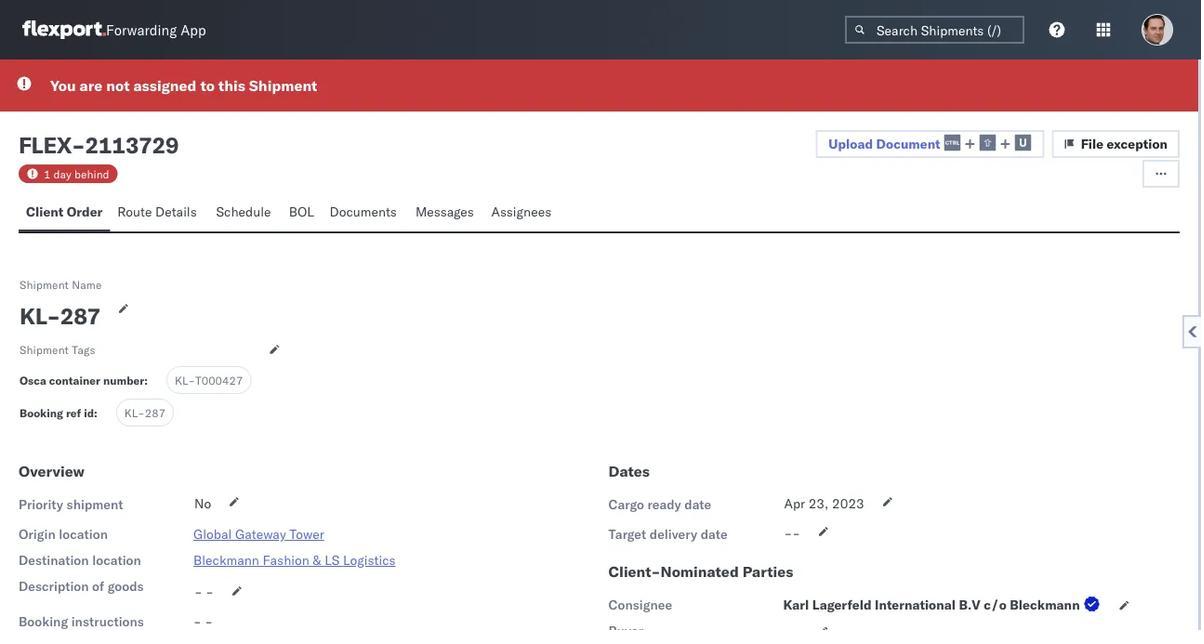 Task type: locate. For each thing, give the bounding box(es) containing it.
schedule button
[[209, 195, 282, 232]]

file exception button
[[1053, 130, 1180, 158], [1053, 130, 1180, 158]]

bleckmann right c/o
[[1010, 597, 1080, 613]]

location up "goods"
[[92, 552, 141, 569]]

1 horizontal spatial kl-287
[[124, 406, 166, 420]]

date for target delivery date
[[701, 526, 728, 543]]

date up client-nominated parties
[[701, 526, 728, 543]]

0 vertical spatial :
[[144, 374, 148, 388]]

booking down description
[[19, 614, 68, 630]]

1 horizontal spatial 287
[[145, 406, 166, 420]]

1 vertical spatial :
[[94, 406, 97, 420]]

route
[[117, 204, 152, 220]]

apr 23, 2023
[[785, 496, 865, 512]]

osca
[[20, 374, 46, 388]]

1 vertical spatial shipment
[[20, 278, 69, 292]]

of
[[92, 579, 104, 595]]

assignees
[[492, 204, 552, 220]]

b.v
[[959, 597, 981, 613]]

:
[[144, 374, 148, 388], [94, 406, 97, 420]]

booking ref id :
[[20, 406, 97, 420]]

287 for booking ref id
[[145, 406, 166, 420]]

1 vertical spatial bleckmann
[[1010, 597, 1080, 613]]

0 vertical spatial kl-287
[[20, 302, 100, 330]]

287 right id
[[145, 406, 166, 420]]

target delivery date
[[609, 526, 728, 543]]

1 vertical spatial location
[[92, 552, 141, 569]]

documents
[[330, 204, 397, 220]]

shipment up "osca"
[[20, 343, 69, 357]]

date
[[685, 497, 712, 513], [701, 526, 728, 543]]

number
[[103, 374, 144, 388]]

shipment
[[249, 76, 317, 95], [20, 278, 69, 292], [20, 343, 69, 357]]

0 vertical spatial - -
[[194, 584, 214, 600]]

- -
[[194, 584, 214, 600], [193, 614, 213, 630]]

client order
[[26, 204, 103, 220]]

file exception
[[1081, 136, 1168, 152]]

kl-287
[[20, 302, 100, 330], [124, 406, 166, 420]]

location
[[59, 526, 108, 543], [92, 552, 141, 569]]

name
[[72, 278, 102, 292]]

1 horizontal spatial :
[[144, 374, 148, 388]]

1 horizontal spatial bleckmann
[[1010, 597, 1080, 613]]

1 horizontal spatial kl-
[[124, 406, 145, 420]]

booking left ref
[[20, 406, 63, 420]]

0 horizontal spatial 287
[[60, 302, 100, 330]]

0 horizontal spatial :
[[94, 406, 97, 420]]

order
[[67, 204, 103, 220]]

kl- for shipment name
[[20, 302, 60, 330]]

booking for booking ref id :
[[20, 406, 63, 420]]

287
[[60, 302, 100, 330], [145, 406, 166, 420]]

overview
[[19, 462, 84, 481]]

0 vertical spatial kl-
[[20, 302, 60, 330]]

kl- up shipment tags
[[20, 302, 60, 330]]

schedule
[[216, 204, 271, 220]]

assignees button
[[484, 195, 562, 232]]

2 horizontal spatial kl-
[[175, 373, 195, 387]]

0 horizontal spatial kl-
[[20, 302, 60, 330]]

kl- right number
[[175, 373, 195, 387]]

1 vertical spatial kl-287
[[124, 406, 166, 420]]

0 vertical spatial bleckmann
[[193, 552, 259, 569]]

shipment for shipment name
[[20, 278, 69, 292]]

flex
[[19, 131, 72, 159]]

1 vertical spatial booking
[[19, 614, 68, 630]]

description of goods
[[19, 579, 144, 595]]

kl-287 down number
[[124, 406, 166, 420]]

bleckmann
[[193, 552, 259, 569], [1010, 597, 1080, 613]]

2 vertical spatial shipment
[[20, 343, 69, 357]]

shipment tags
[[20, 343, 95, 357]]

kl-287 down shipment name
[[20, 302, 100, 330]]

1 vertical spatial date
[[701, 526, 728, 543]]

Search Shipments (/) text field
[[845, 16, 1025, 44]]

messages button
[[408, 195, 484, 232]]

287 down the name
[[60, 302, 100, 330]]

bol
[[289, 204, 314, 220]]

kl-
[[20, 302, 60, 330], [175, 373, 195, 387], [124, 406, 145, 420]]

-
[[72, 131, 85, 159], [785, 526, 793, 542], [793, 526, 801, 542], [194, 584, 202, 600], [206, 584, 214, 600], [193, 614, 202, 630], [205, 614, 213, 630]]

shipment right this
[[249, 76, 317, 95]]

location for origin location
[[59, 526, 108, 543]]

0 vertical spatial 287
[[60, 302, 100, 330]]

consignee
[[609, 597, 673, 613]]

logistics
[[343, 552, 396, 569]]

287 for shipment name
[[60, 302, 100, 330]]

container
[[49, 374, 100, 388]]

1 vertical spatial kl-
[[175, 373, 195, 387]]

0 vertical spatial booking
[[20, 406, 63, 420]]

0 horizontal spatial kl-287
[[20, 302, 100, 330]]

cargo ready date
[[609, 497, 712, 513]]

: for osca container number :
[[144, 374, 148, 388]]

priority shipment
[[19, 497, 123, 513]]

ref
[[66, 406, 81, 420]]

location up destination location
[[59, 526, 108, 543]]

shipment name
[[20, 278, 102, 292]]

&
[[313, 552, 321, 569]]

0 vertical spatial location
[[59, 526, 108, 543]]

bol button
[[282, 195, 322, 232]]

client
[[26, 204, 63, 220]]

1 vertical spatial 287
[[145, 406, 166, 420]]

bleckmann down global on the left bottom
[[193, 552, 259, 569]]

shipment left the name
[[20, 278, 69, 292]]

to
[[200, 76, 215, 95]]

dates
[[609, 462, 650, 481]]

0 horizontal spatial bleckmann
[[193, 552, 259, 569]]

apr
[[785, 496, 806, 512]]

goods
[[108, 579, 144, 595]]

23,
[[809, 496, 829, 512]]

kl- down number
[[124, 406, 145, 420]]

: right ref
[[94, 406, 97, 420]]

0 vertical spatial date
[[685, 497, 712, 513]]

: left kl-t000427
[[144, 374, 148, 388]]

booking instructions
[[19, 614, 144, 630]]

date right ready
[[685, 497, 712, 513]]

upload document button
[[816, 130, 1045, 158]]

2 vertical spatial kl-
[[124, 406, 145, 420]]



Task type: vqa. For each thing, say whether or not it's contained in the screenshot.
1 Day Behind
yes



Task type: describe. For each thing, give the bounding box(es) containing it.
t000427
[[195, 373, 243, 387]]

forwarding app
[[106, 21, 206, 39]]

parties
[[743, 563, 794, 581]]

international
[[875, 597, 956, 613]]

ls
[[325, 552, 340, 569]]

flexport. image
[[22, 20, 106, 39]]

global
[[193, 526, 232, 543]]

are
[[80, 76, 103, 95]]

target
[[609, 526, 647, 543]]

bleckmann fashion & ls logistics
[[193, 552, 396, 569]]

2113729
[[85, 131, 179, 159]]

client order button
[[19, 195, 110, 232]]

ready
[[648, 497, 682, 513]]

kl- for booking ref id
[[124, 406, 145, 420]]

origin location
[[19, 526, 108, 543]]

1 day behind
[[44, 167, 109, 181]]

kl-287 for shipment name
[[20, 302, 100, 330]]

1
[[44, 167, 51, 181]]

client-nominated parties
[[609, 563, 794, 581]]

priority
[[19, 497, 63, 513]]

shipment
[[67, 497, 123, 513]]

: for booking ref id :
[[94, 406, 97, 420]]

shipment for shipment tags
[[20, 343, 69, 357]]

1 vertical spatial - -
[[193, 614, 213, 630]]

exception
[[1107, 136, 1168, 152]]

--
[[785, 526, 801, 542]]

forwarding
[[106, 21, 177, 39]]

karl lagerfeld international b.v c/o bleckmann
[[784, 597, 1080, 613]]

booking for booking instructions
[[19, 614, 68, 630]]

lagerfeld
[[813, 597, 872, 613]]

description
[[19, 579, 89, 595]]

instructions
[[71, 614, 144, 630]]

origin
[[19, 526, 56, 543]]

not
[[106, 76, 130, 95]]

c/o
[[984, 597, 1007, 613]]

tags
[[72, 343, 95, 357]]

day
[[54, 167, 72, 181]]

you
[[50, 76, 76, 95]]

fashion
[[263, 552, 310, 569]]

flex - 2113729
[[19, 131, 179, 159]]

route details
[[117, 204, 197, 220]]

behind
[[74, 167, 109, 181]]

document
[[877, 135, 941, 152]]

app
[[181, 21, 206, 39]]

this
[[218, 76, 245, 95]]

bleckmann fashion & ls logistics link
[[193, 552, 396, 569]]

upload
[[829, 135, 873, 152]]

details
[[155, 204, 197, 220]]

destination location
[[19, 552, 141, 569]]

id
[[84, 406, 94, 420]]

file
[[1081, 136, 1104, 152]]

kl-t000427
[[175, 373, 243, 387]]

delivery
[[650, 526, 698, 543]]

kl- for osca container number
[[175, 373, 195, 387]]

0 vertical spatial shipment
[[249, 76, 317, 95]]

you are not assigned to this shipment
[[50, 76, 317, 95]]

location for destination location
[[92, 552, 141, 569]]

forwarding app link
[[22, 20, 206, 39]]

nominated
[[661, 563, 739, 581]]

kl-287 for booking ref id
[[124, 406, 166, 420]]

assigned
[[133, 76, 197, 95]]

global gateway tower link
[[193, 526, 324, 543]]

route details button
[[110, 195, 209, 232]]

2023
[[832, 496, 865, 512]]

osca container number :
[[20, 374, 148, 388]]

cargo
[[609, 497, 644, 513]]

client-
[[609, 563, 661, 581]]

no
[[194, 496, 211, 512]]

karl
[[784, 597, 810, 613]]

destination
[[19, 552, 89, 569]]

documents button
[[322, 195, 408, 232]]

global gateway tower
[[193, 526, 324, 543]]

upload document
[[829, 135, 941, 152]]

messages
[[416, 204, 474, 220]]

date for cargo ready date
[[685, 497, 712, 513]]

tower
[[290, 526, 324, 543]]

gateway
[[235, 526, 286, 543]]



